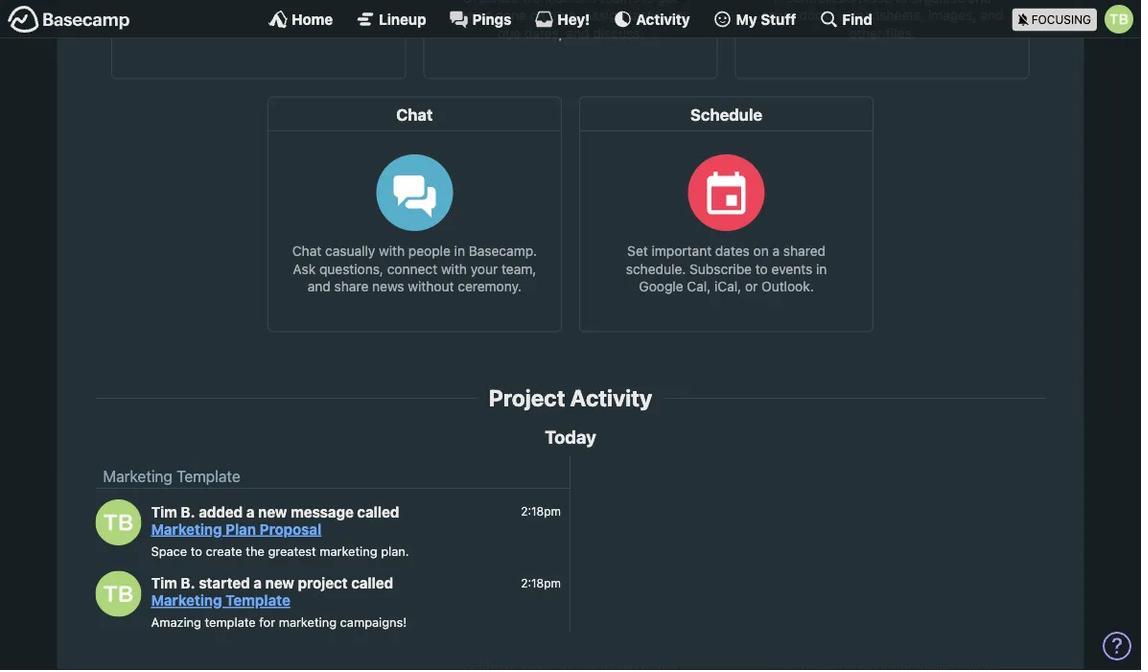 Task type: describe. For each thing, give the bounding box(es) containing it.
switch accounts image
[[8, 5, 130, 35]]

space to create the greatest marketing plan.
[[151, 544, 409, 558]]

amazing template for marketing campaigns!
[[151, 615, 407, 630]]

called for tim b. started a new project called marketing template
[[351, 575, 393, 592]]

greatest
[[268, 544, 316, 558]]

0 vertical spatial marketing
[[320, 544, 377, 558]]

tim burton image for tim b. added a new message called marketing plan proposal
[[95, 500, 141, 546]]

1 vertical spatial activity
[[570, 384, 652, 411]]

focusing
[[1032, 13, 1091, 26]]

tim burton image for tim b. started a new project called marketing template
[[95, 571, 141, 617]]

home link
[[269, 10, 333, 29]]

lineup link
[[356, 10, 426, 29]]

create
[[206, 544, 242, 558]]

started
[[199, 575, 250, 592]]

tim b. started a new project called marketing template
[[151, 575, 393, 609]]

2:18pm element for tim b. started a new project called marketing template
[[521, 576, 561, 590]]

message
[[291, 503, 354, 520]]

my
[[736, 11, 757, 27]]

plan
[[226, 521, 256, 537]]

home
[[292, 11, 333, 27]]

focusing button
[[1012, 0, 1141, 37]]

main element
[[0, 0, 1141, 38]]

added
[[199, 503, 243, 520]]

to
[[191, 544, 202, 558]]

tim for tim b. started a new project called marketing template
[[151, 575, 177, 592]]

2:18pm for tim b. added a new message called
[[521, 505, 561, 518]]

my stuff
[[736, 11, 796, 27]]

find button
[[819, 10, 873, 29]]

0 vertical spatial template
[[177, 467, 240, 486]]

amazing
[[151, 615, 201, 630]]

tim burton image inside focusing popup button
[[1105, 5, 1134, 34]]

project
[[489, 384, 565, 411]]

pings
[[472, 11, 512, 27]]

marketing for tim b. added a new message called marketing plan proposal
[[151, 521, 222, 537]]

marketing template
[[103, 467, 240, 486]]



Task type: locate. For each thing, give the bounding box(es) containing it.
activity inside main element
[[636, 11, 690, 27]]

1 vertical spatial template
[[226, 592, 290, 609]]

1 vertical spatial called
[[351, 575, 393, 592]]

template
[[177, 467, 240, 486], [226, 592, 290, 609]]

marketing plan proposal link
[[151, 521, 322, 537]]

tim inside tim b. added a new message called marketing plan proposal
[[151, 503, 177, 520]]

new for plan
[[258, 503, 287, 520]]

template up for
[[226, 592, 290, 609]]

0 vertical spatial called
[[357, 503, 399, 520]]

a inside tim b. started a new project called marketing template
[[254, 575, 262, 592]]

hey! button
[[535, 10, 590, 29]]

b. inside tim b. added a new message called marketing plan proposal
[[181, 503, 195, 520]]

a
[[246, 503, 255, 520], [254, 575, 262, 592]]

space
[[151, 544, 187, 558]]

new inside tim b. started a new project called marketing template
[[265, 575, 294, 592]]

0 vertical spatial marketing
[[103, 467, 173, 486]]

1 2:18pm element from the top
[[521, 505, 561, 518]]

called for tim b. added a new message called marketing plan proposal
[[357, 503, 399, 520]]

activity up today
[[570, 384, 652, 411]]

2 vertical spatial tim burton image
[[95, 571, 141, 617]]

b. for started
[[181, 575, 195, 592]]

2 tim from the top
[[151, 575, 177, 592]]

marketing up to
[[151, 521, 222, 537]]

b.
[[181, 503, 195, 520], [181, 575, 195, 592]]

campaigns!
[[340, 615, 407, 630]]

2:18pm element
[[521, 505, 561, 518], [521, 576, 561, 590]]

marketing inside tim b. started a new project called marketing template
[[151, 592, 222, 609]]

my stuff button
[[713, 10, 796, 29]]

2 b. from the top
[[181, 575, 195, 592]]

marketing for tim b. started a new project called marketing template
[[151, 592, 222, 609]]

marketing right for
[[279, 615, 337, 630]]

the
[[246, 544, 265, 558]]

a down the
[[254, 575, 262, 592]]

hey!
[[558, 11, 590, 27]]

tim burton image left space
[[95, 500, 141, 546]]

template up added
[[177, 467, 240, 486]]

called inside tim b. started a new project called marketing template
[[351, 575, 393, 592]]

activity left my
[[636, 11, 690, 27]]

1 vertical spatial 2:18pm element
[[521, 576, 561, 590]]

lineup
[[379, 11, 426, 27]]

1 vertical spatial b.
[[181, 575, 195, 592]]

2 2:18pm element from the top
[[521, 576, 561, 590]]

1 tim from the top
[[151, 503, 177, 520]]

0 vertical spatial 2:18pm element
[[521, 505, 561, 518]]

b. left added
[[181, 503, 195, 520]]

a up plan
[[246, 503, 255, 520]]

new up proposal
[[258, 503, 287, 520]]

a for started
[[254, 575, 262, 592]]

1 vertical spatial marketing
[[151, 521, 222, 537]]

b. for added
[[181, 503, 195, 520]]

proposal
[[260, 521, 322, 537]]

0 vertical spatial marketing template link
[[103, 467, 240, 486]]

plan.
[[381, 544, 409, 558]]

called up plan.
[[357, 503, 399, 520]]

1 vertical spatial marketing template link
[[151, 592, 290, 609]]

new
[[258, 503, 287, 520], [265, 575, 294, 592]]

0 vertical spatial activity
[[636, 11, 690, 27]]

activity link
[[613, 10, 690, 29]]

template inside tim b. started a new project called marketing template
[[226, 592, 290, 609]]

marketing inside tim b. added a new message called marketing plan proposal
[[151, 521, 222, 537]]

project activity
[[489, 384, 652, 411]]

1 vertical spatial marketing
[[279, 615, 337, 630]]

b. down to
[[181, 575, 195, 592]]

a inside tim b. added a new message called marketing plan proposal
[[246, 503, 255, 520]]

2:18pm
[[521, 505, 561, 518], [521, 576, 561, 590]]

1 vertical spatial a
[[254, 575, 262, 592]]

called up campaigns!
[[351, 575, 393, 592]]

called inside tim b. added a new message called marketing plan proposal
[[357, 503, 399, 520]]

marketing
[[320, 544, 377, 558], [279, 615, 337, 630]]

new inside tim b. added a new message called marketing plan proposal
[[258, 503, 287, 520]]

project
[[298, 575, 348, 592]]

tim
[[151, 503, 177, 520], [151, 575, 177, 592]]

today
[[545, 426, 596, 447]]

2 2:18pm from the top
[[521, 576, 561, 590]]

tim for tim b. added a new message called marketing plan proposal
[[151, 503, 177, 520]]

1 vertical spatial tim
[[151, 575, 177, 592]]

2 vertical spatial marketing
[[151, 592, 222, 609]]

new for template
[[265, 575, 294, 592]]

stuff
[[761, 11, 796, 27]]

1 b. from the top
[[181, 503, 195, 520]]

1 vertical spatial tim burton image
[[95, 500, 141, 546]]

called
[[357, 503, 399, 520], [351, 575, 393, 592]]

tim burton image
[[1105, 5, 1134, 34], [95, 500, 141, 546], [95, 571, 141, 617]]

2:18pm for tim b. started a new project called
[[521, 576, 561, 590]]

pings button
[[449, 10, 512, 29]]

find
[[842, 11, 873, 27]]

b. inside tim b. started a new project called marketing template
[[181, 575, 195, 592]]

1 2:18pm from the top
[[521, 505, 561, 518]]

tim down space
[[151, 575, 177, 592]]

a for added
[[246, 503, 255, 520]]

marketing template link down started
[[151, 592, 290, 609]]

marketing template link
[[103, 467, 240, 486], [151, 592, 290, 609]]

marketing template link up added
[[103, 467, 240, 486]]

2:18pm element for tim b. added a new message called marketing plan proposal
[[521, 505, 561, 518]]

0 vertical spatial b.
[[181, 503, 195, 520]]

marketing up the 'project'
[[320, 544, 377, 558]]

tim burton image left amazing
[[95, 571, 141, 617]]

0 vertical spatial tim
[[151, 503, 177, 520]]

1 vertical spatial 2:18pm
[[521, 576, 561, 590]]

marketing
[[103, 467, 173, 486], [151, 521, 222, 537], [151, 592, 222, 609]]

template
[[205, 615, 256, 630]]

0 vertical spatial new
[[258, 503, 287, 520]]

1 vertical spatial new
[[265, 575, 294, 592]]

0 vertical spatial a
[[246, 503, 255, 520]]

for
[[259, 615, 275, 630]]

tim down marketing template
[[151, 503, 177, 520]]

tim b. added a new message called marketing plan proposal
[[151, 503, 399, 537]]

0 vertical spatial 2:18pm
[[521, 505, 561, 518]]

marketing up amazing
[[151, 592, 222, 609]]

0 vertical spatial tim burton image
[[1105, 5, 1134, 34]]

tim inside tim b. started a new project called marketing template
[[151, 575, 177, 592]]

activity
[[636, 11, 690, 27], [570, 384, 652, 411]]

tim burton image right focusing
[[1105, 5, 1134, 34]]

marketing up space
[[103, 467, 173, 486]]

new down 'space to create the greatest marketing plan.'
[[265, 575, 294, 592]]



Task type: vqa. For each thing, say whether or not it's contained in the screenshot.
PERSON
no



